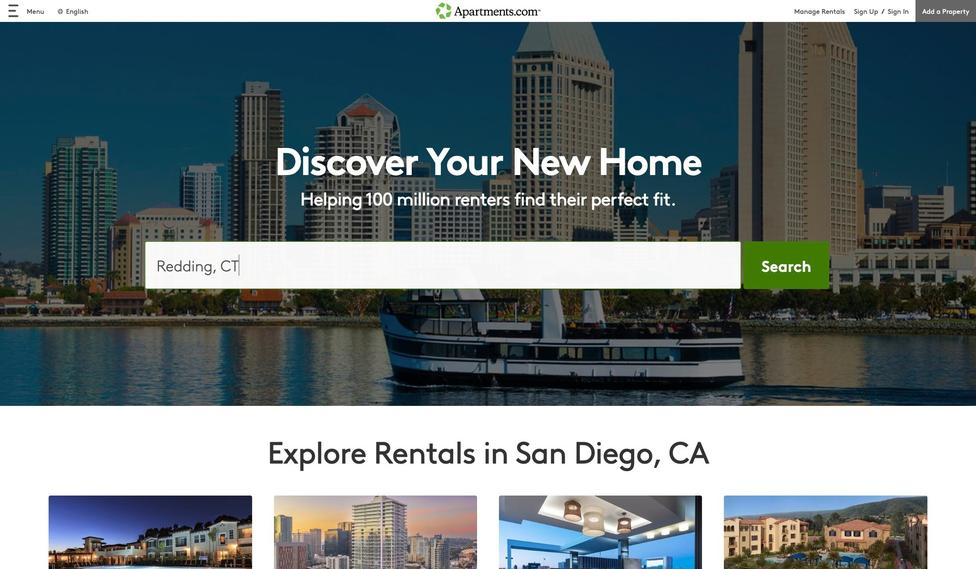 Task type: describe. For each thing, give the bounding box(es) containing it.
Search by Location or Point of Interest text field
[[145, 241, 742, 289]]

apartments.com logo image
[[436, 0, 541, 18]]



Task type: vqa. For each thing, say whether or not it's contained in the screenshot.
Apartments.com Logo
yes



